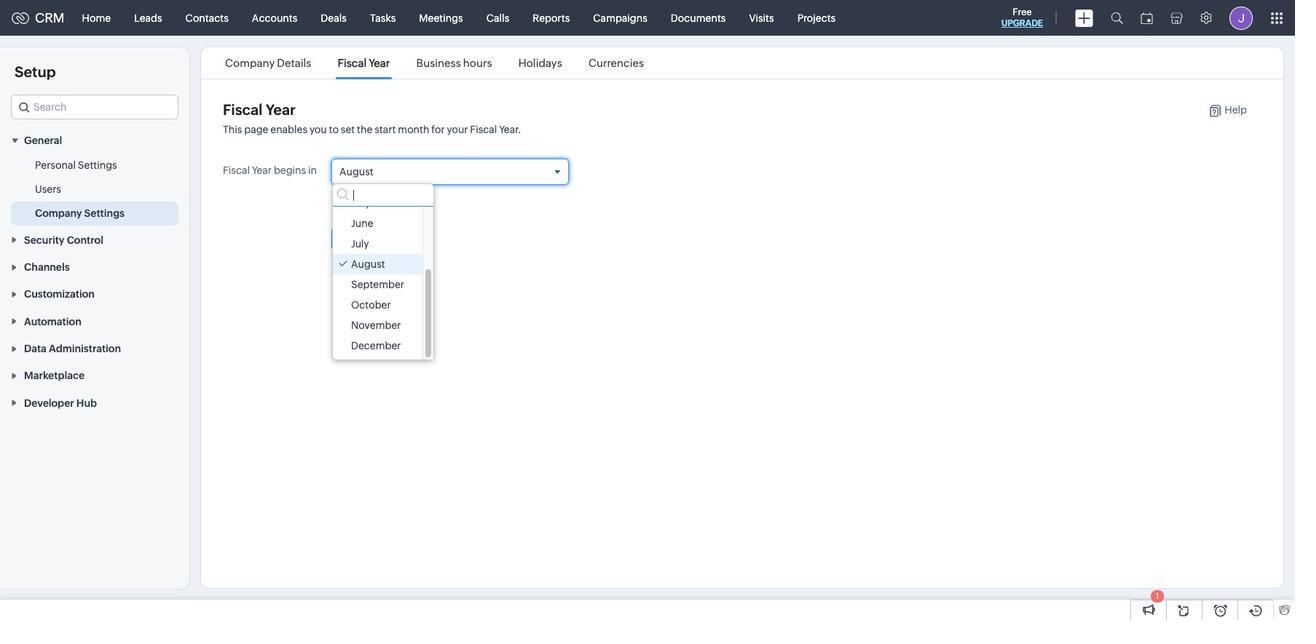 Task type: vqa. For each thing, say whether or not it's contained in the screenshot.
Search Folder text field
no



Task type: describe. For each thing, give the bounding box(es) containing it.
settings for personal settings
[[78, 160, 117, 171]]

2 vertical spatial year
[[252, 165, 272, 176]]

marketplace
[[24, 370, 85, 382]]

enables
[[270, 124, 307, 135]]

security
[[24, 234, 65, 246]]

holidays link
[[516, 57, 564, 69]]

settings for company settings
[[84, 208, 125, 219]]

set
[[341, 124, 355, 135]]

hub
[[76, 398, 97, 409]]

create menu image
[[1075, 9, 1093, 27]]

Search text field
[[12, 95, 178, 119]]

company details link
[[223, 57, 314, 69]]

reports
[[533, 12, 570, 24]]

list containing company details
[[212, 47, 657, 79]]

developer hub button
[[0, 389, 189, 416]]

1 vertical spatial august
[[351, 259, 385, 270]]

channels button
[[0, 253, 189, 280]]

users
[[35, 184, 61, 195]]

general region
[[0, 154, 189, 226]]

documents link
[[659, 0, 737, 35]]

customization
[[24, 289, 95, 300]]

control
[[67, 234, 103, 246]]

fiscal year link
[[335, 57, 392, 69]]

deals link
[[309, 0, 358, 35]]

campaigns link
[[581, 0, 659, 35]]

leads link
[[122, 0, 174, 35]]

create menu element
[[1066, 0, 1102, 35]]

home
[[82, 12, 111, 24]]

personal settings
[[35, 160, 117, 171]]

developer
[[24, 398, 74, 409]]

accounts link
[[240, 0, 309, 35]]

projects link
[[786, 0, 847, 35]]

general
[[24, 135, 62, 147]]

contacts
[[185, 12, 229, 24]]

channels
[[24, 262, 70, 273]]

tasks link
[[358, 0, 407, 35]]

data
[[24, 343, 47, 355]]

this page enables you to set the start month for your fiscal year.
[[223, 124, 521, 135]]

data administration button
[[0, 335, 189, 362]]

profile element
[[1221, 0, 1262, 35]]

currencies link
[[586, 57, 646, 69]]

company for company settings
[[35, 208, 82, 219]]

contacts link
[[174, 0, 240, 35]]

may
[[351, 198, 371, 209]]

june
[[351, 218, 373, 230]]

upgrade
[[1001, 18, 1043, 28]]

hours
[[463, 57, 492, 69]]

0 vertical spatial fiscal year
[[338, 57, 390, 69]]

you
[[309, 124, 327, 135]]

business hours
[[416, 57, 492, 69]]

december
[[351, 340, 401, 352]]

general button
[[0, 127, 189, 154]]

campaigns
[[593, 12, 647, 24]]

security control
[[24, 234, 103, 246]]

meetings link
[[407, 0, 475, 35]]

projects
[[797, 12, 836, 24]]

the
[[357, 124, 372, 135]]

this
[[223, 124, 242, 135]]

search element
[[1102, 0, 1132, 36]]

business hours link
[[414, 57, 494, 69]]

1 vertical spatial year
[[266, 101, 296, 118]]

for
[[431, 124, 445, 135]]

october
[[351, 299, 391, 311]]

business
[[416, 57, 461, 69]]

company settings
[[35, 208, 125, 219]]

data administration
[[24, 343, 121, 355]]

july
[[351, 238, 369, 250]]

help link
[[1194, 104, 1247, 117]]

in
[[308, 165, 317, 176]]

details
[[277, 57, 311, 69]]

visits link
[[737, 0, 786, 35]]

free
[[1013, 7, 1032, 17]]

help
[[1225, 104, 1247, 116]]

1 vertical spatial fiscal year
[[223, 101, 296, 118]]

year inside list
[[369, 57, 390, 69]]

profile image
[[1229, 6, 1253, 29]]



Task type: locate. For each thing, give the bounding box(es) containing it.
free upgrade
[[1001, 7, 1043, 28]]

to
[[329, 124, 339, 135]]

1 vertical spatial company
[[35, 208, 82, 219]]

deals
[[321, 12, 347, 24]]

1 horizontal spatial company
[[225, 57, 275, 69]]

tree containing may
[[333, 193, 433, 360]]

company details
[[225, 57, 311, 69]]

company settings link
[[35, 206, 125, 221]]

currencies
[[588, 57, 644, 69]]

august
[[339, 166, 374, 178], [351, 259, 385, 270]]

meetings
[[419, 12, 463, 24]]

calls
[[486, 12, 509, 24]]

1 vertical spatial settings
[[84, 208, 125, 219]]

fiscal year up page
[[223, 101, 296, 118]]

year up enables in the left top of the page
[[266, 101, 296, 118]]

fiscal right your
[[470, 124, 497, 135]]

0 horizontal spatial fiscal year
[[223, 101, 296, 118]]

page
[[244, 124, 268, 135]]

crm
[[35, 10, 65, 25]]

fiscal year
[[338, 57, 390, 69], [223, 101, 296, 118]]

year down tasks
[[369, 57, 390, 69]]

administration
[[49, 343, 121, 355]]

fiscal down this on the left
[[223, 165, 250, 176]]

1
[[1156, 592, 1159, 601]]

company
[[225, 57, 275, 69], [35, 208, 82, 219]]

settings down general dropdown button
[[78, 160, 117, 171]]

company for company details
[[225, 57, 275, 69]]

marketplace button
[[0, 362, 189, 389]]

crm link
[[12, 10, 65, 25]]

0 vertical spatial settings
[[78, 160, 117, 171]]

None field
[[11, 95, 178, 119]]

company down the users
[[35, 208, 82, 219]]

fiscal up this on the left
[[223, 101, 263, 118]]

1 horizontal spatial fiscal year
[[338, 57, 390, 69]]

november
[[351, 320, 401, 332]]

fiscal inside list
[[338, 57, 367, 69]]

August field
[[332, 160, 568, 184]]

None submit
[[331, 227, 383, 251]]

None search field
[[333, 184, 433, 207]]

0 horizontal spatial company
[[35, 208, 82, 219]]

users link
[[35, 182, 61, 197]]

company left details
[[225, 57, 275, 69]]

logo image
[[12, 12, 29, 24]]

visits
[[749, 12, 774, 24]]

customization button
[[0, 280, 189, 308]]

leads
[[134, 12, 162, 24]]

0 vertical spatial year
[[369, 57, 390, 69]]

calls link
[[475, 0, 521, 35]]

tasks
[[370, 12, 396, 24]]

personal
[[35, 160, 76, 171]]

tree
[[333, 193, 433, 360]]

company inside general region
[[35, 208, 82, 219]]

fiscal year down tasks
[[338, 57, 390, 69]]

documents
[[671, 12, 726, 24]]

security control button
[[0, 226, 189, 253]]

begins
[[274, 165, 306, 176]]

september
[[351, 279, 404, 291]]

reports link
[[521, 0, 581, 35]]

personal settings link
[[35, 158, 117, 173]]

calendar image
[[1141, 12, 1153, 24]]

month
[[398, 124, 429, 135]]

settings up 'security control' dropdown button
[[84, 208, 125, 219]]

fiscal year begins in
[[223, 165, 317, 176]]

fiscal
[[338, 57, 367, 69], [223, 101, 263, 118], [470, 124, 497, 135], [223, 165, 250, 176]]

search image
[[1111, 12, 1123, 24]]

accounts
[[252, 12, 297, 24]]

setup
[[15, 63, 56, 80]]

automation
[[24, 316, 81, 328]]

your
[[447, 124, 468, 135]]

start
[[375, 124, 396, 135]]

automation button
[[0, 308, 189, 335]]

list
[[212, 47, 657, 79]]

home link
[[70, 0, 122, 35]]

0 vertical spatial august
[[339, 166, 374, 178]]

fiscal down deals
[[338, 57, 367, 69]]

august inside august "field"
[[339, 166, 374, 178]]

0 vertical spatial company
[[225, 57, 275, 69]]

settings
[[78, 160, 117, 171], [84, 208, 125, 219]]

developer hub
[[24, 398, 97, 409]]

holidays
[[518, 57, 562, 69]]

year left begins
[[252, 165, 272, 176]]

august up may
[[339, 166, 374, 178]]

year.
[[499, 124, 521, 135]]

august down the july
[[351, 259, 385, 270]]



